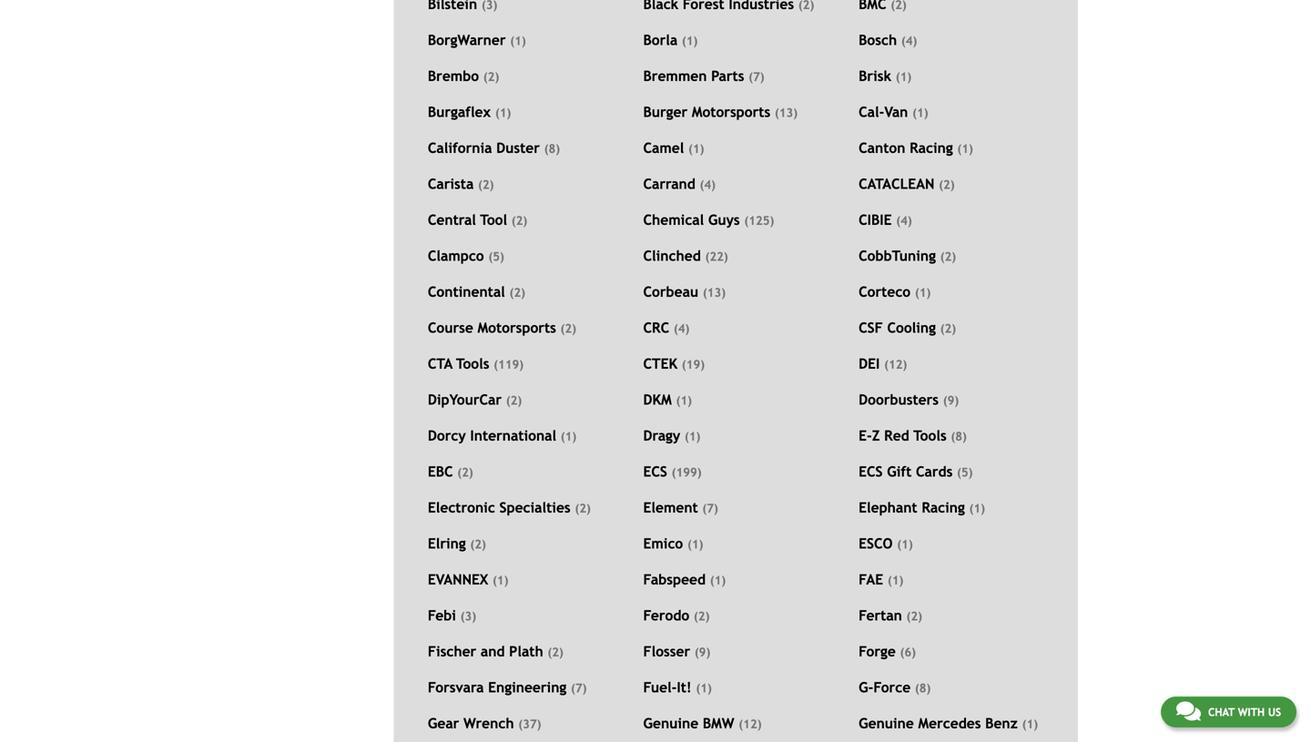Task type: describe. For each thing, give the bounding box(es) containing it.
(2) inside course motorsports (2)
[[561, 322, 577, 336]]

(2) inside the csf cooling (2)
[[941, 322, 957, 336]]

force
[[874, 680, 911, 696]]

racing for elephant
[[922, 500, 966, 516]]

california
[[428, 140, 492, 156]]

corteco (1)
[[859, 284, 931, 300]]

(119)
[[494, 358, 524, 372]]

genuine for genuine bmw
[[644, 716, 699, 732]]

benz
[[986, 716, 1018, 732]]

fae (1)
[[859, 572, 904, 588]]

and
[[481, 644, 505, 660]]

(2) inside electronic specialties (2)
[[575, 501, 591, 516]]

van
[[885, 104, 909, 120]]

dkm (1)
[[644, 392, 692, 408]]

cataclean (2)
[[859, 176, 955, 192]]

evannex (1)
[[428, 572, 509, 588]]

(2) inside fertan (2)
[[907, 609, 923, 624]]

ecs for ecs
[[644, 464, 668, 480]]

(1) inside elephant racing (1)
[[970, 501, 986, 516]]

chat
[[1209, 706, 1236, 719]]

(9) for doorbusters
[[944, 394, 960, 408]]

(22)
[[706, 250, 729, 264]]

(1) inside the burgaflex (1)
[[495, 106, 511, 120]]

brembo
[[428, 68, 479, 84]]

dorcy international (1)
[[428, 428, 577, 444]]

crc (4)
[[644, 320, 690, 336]]

ferodo
[[644, 608, 690, 624]]

(1) inside cal-van (1)
[[913, 106, 929, 120]]

bremmen
[[644, 68, 707, 84]]

canton racing (1)
[[859, 140, 974, 156]]

(2) inside the fischer and plath (2)
[[548, 645, 564, 660]]

elephant racing (1)
[[859, 500, 986, 516]]

(4) for crc
[[674, 322, 690, 336]]

gear
[[428, 716, 459, 732]]

elephant
[[859, 500, 918, 516]]

emico (1)
[[644, 536, 704, 552]]

carrand (4)
[[644, 176, 716, 192]]

(8) for g-force
[[916, 681, 931, 696]]

chemical
[[644, 212, 704, 228]]

doorbusters (9)
[[859, 392, 960, 408]]

cal-
[[859, 104, 885, 120]]

engineering
[[489, 680, 567, 696]]

ferodo (2)
[[644, 608, 710, 624]]

genuine for genuine mercedes benz
[[859, 716, 915, 732]]

burgaflex (1)
[[428, 104, 511, 120]]

forsvara engineering (7)
[[428, 680, 587, 696]]

bremmen parts (7)
[[644, 68, 765, 84]]

cibie (4)
[[859, 212, 913, 228]]

comments image
[[1177, 701, 1202, 722]]

(7) for bremmen parts
[[749, 70, 765, 84]]

(7) for forsvara engineering
[[571, 681, 587, 696]]

z
[[873, 428, 881, 444]]

forsvara
[[428, 680, 484, 696]]

(2) inside ferodo (2)
[[694, 609, 710, 624]]

(12) inside dei (12)
[[885, 358, 908, 372]]

international
[[470, 428, 557, 444]]

clampco
[[428, 248, 484, 264]]

borgwarner
[[428, 32, 506, 48]]

esco
[[859, 536, 893, 552]]

brembo (2)
[[428, 68, 500, 84]]

(4) for bosch
[[902, 34, 918, 48]]

borla (1)
[[644, 32, 698, 48]]

canton
[[859, 140, 906, 156]]

guys
[[709, 212, 740, 228]]

cataclean
[[859, 176, 935, 192]]

corteco
[[859, 284, 911, 300]]

(19)
[[682, 358, 705, 372]]

cooling
[[888, 320, 937, 336]]

continental (2)
[[428, 284, 526, 300]]

fabspeed (1)
[[644, 572, 726, 588]]

burgaflex
[[428, 104, 491, 120]]

(1) inside dragy (1)
[[685, 429, 701, 444]]

gear wrench (37)
[[428, 716, 542, 732]]

(125)
[[745, 214, 775, 228]]

central
[[428, 212, 476, 228]]

(2) inside brembo (2)
[[484, 70, 500, 84]]

(2) inside cataclean (2)
[[939, 178, 955, 192]]

g-force (8)
[[859, 680, 931, 696]]

(37)
[[519, 717, 542, 732]]

mercedes
[[919, 716, 982, 732]]

(1) inside esco (1)
[[898, 537, 914, 552]]

genuine mercedes benz (1)
[[859, 716, 1039, 732]]

cibie
[[859, 212, 892, 228]]

corbeau (13)
[[644, 284, 726, 300]]

(1) inside the dorcy international (1)
[[561, 429, 577, 444]]

camel (1)
[[644, 140, 705, 156]]

ebc (2)
[[428, 464, 474, 480]]

electronic
[[428, 500, 495, 516]]

borla
[[644, 32, 678, 48]]

ecs (199)
[[644, 464, 702, 480]]

us
[[1269, 706, 1282, 719]]

dragy (1)
[[644, 428, 701, 444]]

0 vertical spatial tools
[[457, 356, 490, 372]]

forge (6)
[[859, 644, 917, 660]]

central tool (2)
[[428, 212, 528, 228]]

chemical guys (125)
[[644, 212, 775, 228]]

(4) for carrand
[[700, 178, 716, 192]]

crc
[[644, 320, 670, 336]]



Task type: vqa. For each thing, say whether or not it's contained in the screenshot.


Task type: locate. For each thing, give the bounding box(es) containing it.
(7) right engineering
[[571, 681, 587, 696]]

(8) inside california duster (8)
[[544, 142, 560, 156]]

(5)
[[489, 250, 505, 264], [958, 465, 974, 480]]

chat with us link
[[1162, 697, 1297, 728]]

1 horizontal spatial (13)
[[775, 106, 798, 120]]

ecs left the (199)
[[644, 464, 668, 480]]

(2) right specialties
[[575, 501, 591, 516]]

course motorsports (2)
[[428, 320, 577, 336]]

dei (12)
[[859, 356, 908, 372]]

(1) inside brisk (1)
[[896, 70, 912, 84]]

2 horizontal spatial (8)
[[952, 429, 967, 444]]

(2) right cobbtuning
[[941, 250, 957, 264]]

(2) inside carista (2)
[[478, 178, 494, 192]]

(9)
[[944, 394, 960, 408], [695, 645, 711, 660]]

1 horizontal spatial genuine
[[859, 716, 915, 732]]

csf
[[859, 320, 884, 336]]

(13) down (22)
[[703, 286, 726, 300]]

it!
[[677, 680, 692, 696]]

(12) right dei
[[885, 358, 908, 372]]

0 horizontal spatial (13)
[[703, 286, 726, 300]]

0 vertical spatial racing
[[910, 140, 954, 156]]

california duster (8)
[[428, 140, 560, 156]]

carista (2)
[[428, 176, 494, 192]]

2 vertical spatial (7)
[[571, 681, 587, 696]]

(1) inside evannex (1)
[[493, 573, 509, 588]]

plath
[[509, 644, 544, 660]]

(9) right flosser
[[695, 645, 711, 660]]

(2) inside continental (2)
[[510, 286, 526, 300]]

(2) down canton racing (1)
[[939, 178, 955, 192]]

0 horizontal spatial (12)
[[739, 717, 762, 732]]

borgwarner (1)
[[428, 32, 526, 48]]

0 horizontal spatial (9)
[[695, 645, 711, 660]]

(4) right the crc at the top of page
[[674, 322, 690, 336]]

1 horizontal spatial (9)
[[944, 394, 960, 408]]

(1) inside dkm (1)
[[676, 394, 692, 408]]

(7) inside bremmen parts (7)
[[749, 70, 765, 84]]

(2) up course motorsports (2)
[[510, 286, 526, 300]]

(5) right cards
[[958, 465, 974, 480]]

1 vertical spatial (8)
[[952, 429, 967, 444]]

(4) inside bosch (4)
[[902, 34, 918, 48]]

1 vertical spatial motorsports
[[478, 320, 557, 336]]

(4) inside cibie (4)
[[897, 214, 913, 228]]

(13) left cal-
[[775, 106, 798, 120]]

genuine
[[644, 716, 699, 732], [859, 716, 915, 732]]

element (7)
[[644, 500, 719, 516]]

1 horizontal spatial tools
[[914, 428, 947, 444]]

1 horizontal spatial motorsports
[[692, 104, 771, 120]]

0 horizontal spatial tools
[[457, 356, 490, 372]]

(2) left the crc at the top of page
[[561, 322, 577, 336]]

(12) right "bmw"
[[739, 717, 762, 732]]

1 horizontal spatial (8)
[[916, 681, 931, 696]]

e-
[[859, 428, 873, 444]]

racing down cards
[[922, 500, 966, 516]]

ecs gift cards (5)
[[859, 464, 974, 480]]

flosser (9)
[[644, 644, 711, 660]]

forge
[[859, 644, 896, 660]]

(8) for california duster
[[544, 142, 560, 156]]

(9) inside flosser (9)
[[695, 645, 711, 660]]

carrand
[[644, 176, 696, 192]]

(1) inside fae (1)
[[888, 573, 904, 588]]

0 vertical spatial (12)
[[885, 358, 908, 372]]

(8) up cards
[[952, 429, 967, 444]]

(3)
[[461, 609, 477, 624]]

(2) right brembo
[[484, 70, 500, 84]]

with
[[1239, 706, 1266, 719]]

0 horizontal spatial (8)
[[544, 142, 560, 156]]

brisk
[[859, 68, 892, 84]]

tool
[[481, 212, 508, 228]]

ecs for ecs gift cards
[[859, 464, 883, 480]]

0 vertical spatial (9)
[[944, 394, 960, 408]]

(2) right elring
[[471, 537, 486, 552]]

(9) for flosser
[[695, 645, 711, 660]]

racing for canton
[[910, 140, 954, 156]]

(1) inside fabspeed (1)
[[710, 573, 726, 588]]

1 genuine from the left
[[644, 716, 699, 732]]

1 ecs from the left
[[644, 464, 668, 480]]

continental
[[428, 284, 505, 300]]

(2) right the fertan
[[907, 609, 923, 624]]

motorsports down the parts
[[692, 104, 771, 120]]

(4) up chemical guys (125) at the top of the page
[[700, 178, 716, 192]]

1 vertical spatial (5)
[[958, 465, 974, 480]]

camel
[[644, 140, 685, 156]]

(12) inside genuine bmw (12)
[[739, 717, 762, 732]]

1 horizontal spatial (12)
[[885, 358, 908, 372]]

(1) inside borla (1)
[[682, 34, 698, 48]]

tools
[[457, 356, 490, 372], [914, 428, 947, 444]]

motorsports for burger
[[692, 104, 771, 120]]

tools right 'cta' at the left of page
[[457, 356, 490, 372]]

0 horizontal spatial motorsports
[[478, 320, 557, 336]]

(1) inside "corteco (1)"
[[916, 286, 931, 300]]

0 vertical spatial (7)
[[749, 70, 765, 84]]

(2) right plath
[[548, 645, 564, 660]]

dragy
[[644, 428, 681, 444]]

(2) right 'tool'
[[512, 214, 528, 228]]

cards
[[917, 464, 953, 480]]

(4) right bosch
[[902, 34, 918, 48]]

ecs left gift
[[859, 464, 883, 480]]

febi (3)
[[428, 608, 477, 624]]

2 ecs from the left
[[859, 464, 883, 480]]

(9) inside doorbusters (9)
[[944, 394, 960, 408]]

0 vertical spatial (8)
[[544, 142, 560, 156]]

ctek
[[644, 356, 678, 372]]

dipyourcar
[[428, 392, 502, 408]]

1 vertical spatial (7)
[[703, 501, 719, 516]]

burger motorsports (13)
[[644, 104, 798, 120]]

red
[[885, 428, 910, 444]]

(2) inside central tool (2)
[[512, 214, 528, 228]]

e-z red tools (8)
[[859, 428, 967, 444]]

1 horizontal spatial ecs
[[859, 464, 883, 480]]

1 horizontal spatial (7)
[[703, 501, 719, 516]]

(1) inside emico (1)
[[688, 537, 704, 552]]

(7) right the parts
[[749, 70, 765, 84]]

motorsports up (119)
[[478, 320, 557, 336]]

0 vertical spatial motorsports
[[692, 104, 771, 120]]

dei
[[859, 356, 880, 372]]

(2) right carista
[[478, 178, 494, 192]]

(2) up international
[[506, 394, 522, 408]]

(7) inside the forsvara engineering (7)
[[571, 681, 587, 696]]

(4) inside carrand (4)
[[700, 178, 716, 192]]

1 vertical spatial racing
[[922, 500, 966, 516]]

evannex
[[428, 572, 489, 588]]

(8)
[[544, 142, 560, 156], [952, 429, 967, 444], [916, 681, 931, 696]]

(1)
[[510, 34, 526, 48], [682, 34, 698, 48], [896, 70, 912, 84], [495, 106, 511, 120], [913, 106, 929, 120], [689, 142, 705, 156], [958, 142, 974, 156], [916, 286, 931, 300], [676, 394, 692, 408], [561, 429, 577, 444], [685, 429, 701, 444], [970, 501, 986, 516], [688, 537, 704, 552], [898, 537, 914, 552], [493, 573, 509, 588], [710, 573, 726, 588], [888, 573, 904, 588], [696, 681, 712, 696], [1023, 717, 1039, 732]]

ctek (19)
[[644, 356, 705, 372]]

0 horizontal spatial genuine
[[644, 716, 699, 732]]

0 horizontal spatial (7)
[[571, 681, 587, 696]]

0 vertical spatial (5)
[[489, 250, 505, 264]]

fertan
[[859, 608, 903, 624]]

(13) inside burger motorsports (13)
[[775, 106, 798, 120]]

(5) inside the ecs gift cards (5)
[[958, 465, 974, 480]]

(1) inside fuel-it! (1)
[[696, 681, 712, 696]]

wrench
[[464, 716, 514, 732]]

0 horizontal spatial (5)
[[489, 250, 505, 264]]

dkm
[[644, 392, 672, 408]]

(2) inside cobbtuning (2)
[[941, 250, 957, 264]]

1 horizontal spatial (5)
[[958, 465, 974, 480]]

2 horizontal spatial (7)
[[749, 70, 765, 84]]

(8) inside the e-z red tools (8)
[[952, 429, 967, 444]]

element
[[644, 500, 699, 516]]

(13) inside corbeau (13)
[[703, 286, 726, 300]]

2 vertical spatial (8)
[[916, 681, 931, 696]]

(4) inside crc (4)
[[674, 322, 690, 336]]

(2) right cooling
[[941, 322, 957, 336]]

(1) inside camel (1)
[[689, 142, 705, 156]]

(4) right cibie
[[897, 214, 913, 228]]

(9) up the e-z red tools (8)
[[944, 394, 960, 408]]

(2) right the ebc on the bottom of the page
[[458, 465, 474, 480]]

motorsports for course
[[478, 320, 557, 336]]

(1) inside borgwarner (1)
[[510, 34, 526, 48]]

clinched
[[644, 248, 701, 264]]

1 vertical spatial (9)
[[695, 645, 711, 660]]

(8) right force
[[916, 681, 931, 696]]

(4) for cibie
[[897, 214, 913, 228]]

(8) right duster
[[544, 142, 560, 156]]

(2) inside dipyourcar (2)
[[506, 394, 522, 408]]

(2) right ferodo
[[694, 609, 710, 624]]

cta
[[428, 356, 453, 372]]

(1) inside canton racing (1)
[[958, 142, 974, 156]]

racing up cataclean (2) on the right
[[910, 140, 954, 156]]

genuine down fuel-it! (1)
[[644, 716, 699, 732]]

0 horizontal spatial ecs
[[644, 464, 668, 480]]

emico
[[644, 536, 684, 552]]

clinched (22)
[[644, 248, 729, 264]]

tools right red
[[914, 428, 947, 444]]

(7) right element
[[703, 501, 719, 516]]

parts
[[712, 68, 745, 84]]

1 vertical spatial tools
[[914, 428, 947, 444]]

(8) inside g-force (8)
[[916, 681, 931, 696]]

(6)
[[901, 645, 917, 660]]

electronic specialties (2)
[[428, 500, 591, 516]]

gift
[[888, 464, 912, 480]]

fuel-it! (1)
[[644, 680, 712, 696]]

dorcy
[[428, 428, 466, 444]]

2 genuine from the left
[[859, 716, 915, 732]]

(2) inside elring (2)
[[471, 537, 486, 552]]

csf cooling (2)
[[859, 320, 957, 336]]

fuel-
[[644, 680, 677, 696]]

ecs
[[644, 464, 668, 480], [859, 464, 883, 480]]

(1) inside genuine mercedes benz (1)
[[1023, 717, 1039, 732]]

genuine bmw (12)
[[644, 716, 762, 732]]

(7) inside element (7)
[[703, 501, 719, 516]]

(5) down 'tool'
[[489, 250, 505, 264]]

fischer and plath (2)
[[428, 644, 564, 660]]

1 vertical spatial (12)
[[739, 717, 762, 732]]

carista
[[428, 176, 474, 192]]

fischer
[[428, 644, 477, 660]]

1 vertical spatial (13)
[[703, 286, 726, 300]]

specialties
[[500, 500, 571, 516]]

clampco (5)
[[428, 248, 505, 264]]

(2) inside ebc (2)
[[458, 465, 474, 480]]

(5) inside clampco (5)
[[489, 250, 505, 264]]

cal-van (1)
[[859, 104, 929, 120]]

genuine down force
[[859, 716, 915, 732]]

doorbusters
[[859, 392, 939, 408]]

0 vertical spatial (13)
[[775, 106, 798, 120]]



